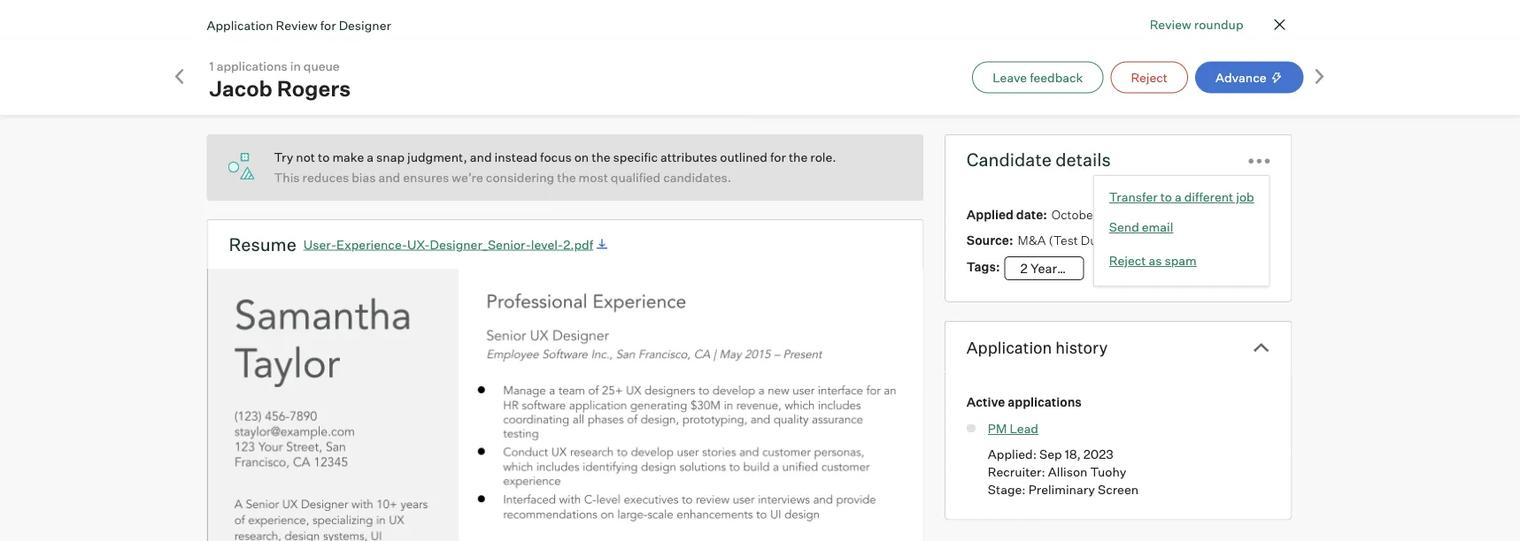 Task type: vqa. For each thing, say whether or not it's contained in the screenshot.
for inside try not to make a snap judgment, and instead focus on the specific attributes outlined for the role. this reduces bias and ensures we're considering the most qualified candidates.
yes



Task type: describe. For each thing, give the bounding box(es) containing it.
tuohy
[[1090, 464, 1127, 480]]

application for application review for designer
[[207, 17, 273, 33]]

application review for designer
[[207, 17, 391, 33]]

reject button
[[1111, 62, 1188, 93]]

18,
[[1065, 447, 1081, 462]]

active
[[967, 394, 1005, 410]]

1 horizontal spatial the
[[592, 150, 611, 165]]

1 vertical spatial to
[[1160, 189, 1172, 205]]

user-experience-ux-designer_senior-level-2.pdf
[[304, 237, 593, 252]]

leave
[[993, 70, 1027, 85]]

pm lead
[[988, 421, 1039, 437]]

send email
[[1109, 220, 1173, 235]]

0 horizontal spatial review
[[276, 17, 318, 33]]

candidate
[[967, 149, 1052, 171]]

applied:
[[988, 447, 1037, 462]]

1
[[209, 58, 214, 74]]

history
[[1056, 338, 1108, 358]]

stage:
[[988, 482, 1026, 498]]

(test
[[1049, 232, 1078, 248]]

instead
[[495, 150, 537, 165]]

ux-
[[407, 237, 430, 252]]

pm lead link
[[988, 421, 1039, 437]]

jacob rogers link
[[209, 75, 351, 102]]

attributes
[[661, 150, 717, 165]]

0 horizontal spatial for
[[320, 17, 336, 33]]

moving to this stage may trigger an action. image
[[1270, 71, 1283, 85]]

specific
[[613, 150, 658, 165]]

most
[[579, 170, 608, 185]]

1 horizontal spatial and
[[470, 150, 492, 165]]

advance
[[1216, 70, 1267, 85]]

snap
[[376, 150, 405, 165]]

level-
[[531, 237, 563, 252]]

preliminary
[[1028, 482, 1095, 498]]

reject as spam
[[1109, 253, 1197, 269]]

sep
[[1039, 447, 1062, 462]]

2.pdf
[[563, 237, 593, 252]]

feedback
[[1030, 70, 1083, 85]]

we're
[[452, 170, 483, 185]]

applied
[[967, 207, 1014, 222]]

transfer to a different job link
[[1109, 189, 1254, 206]]

candidate actions element
[[1249, 144, 1270, 175]]

1 horizontal spatial review
[[1150, 16, 1192, 32]]

applied date: october 23, 2023
[[967, 207, 1150, 222]]

moving to this stage may trigger an action. element
[[1267, 71, 1283, 85]]

for inside try not to make a snap judgment, and instead focus on the specific attributes outlined for the role. this reduces bias and ensures we're considering the most qualified candidates.
[[770, 150, 786, 165]]

leave feedback button
[[972, 62, 1104, 93]]

judgment,
[[407, 150, 467, 165]]

source:
[[967, 232, 1013, 248]]

try not to make a snap judgment, and instead focus on the specific attributes outlined for the role. this reduces bias and ensures we're considering the most qualified candidates.
[[274, 150, 836, 185]]

designer
[[339, 17, 391, 33]]

0 horizontal spatial the
[[557, 170, 576, 185]]

23,
[[1100, 207, 1118, 222]]

add a candidate tag image
[[1096, 261, 1110, 275]]

advance button
[[1195, 62, 1304, 93]]

applications for active applications
[[1008, 394, 1082, 410]]

candidate details
[[967, 149, 1111, 171]]

0 horizontal spatial and
[[379, 170, 400, 185]]

rogers
[[277, 75, 351, 102]]

recruiter:
[[988, 464, 1045, 480]]

active applications
[[967, 394, 1082, 410]]

candidates.
[[663, 170, 731, 185]]

experience-
[[336, 237, 407, 252]]



Task type: locate. For each thing, give the bounding box(es) containing it.
0 vertical spatial application
[[207, 17, 273, 33]]

review roundup link
[[1150, 15, 1244, 34]]

0 horizontal spatial 2023
[[1084, 447, 1114, 462]]

0 vertical spatial for
[[320, 17, 336, 33]]

2023 down transfer
[[1121, 207, 1150, 222]]

source: m&a (test dummy)
[[967, 232, 1130, 248]]

0 horizontal spatial applications
[[217, 58, 288, 74]]

email
[[1142, 220, 1173, 235]]

applications inside 1 applications in queue jacob rogers
[[217, 58, 288, 74]]

not
[[296, 150, 315, 165]]

queue
[[304, 58, 340, 74]]

for right 'outlined'
[[770, 150, 786, 165]]

2 horizontal spatial the
[[789, 150, 808, 165]]

outlined
[[720, 150, 768, 165]]

candidate actions image
[[1249, 159, 1270, 164]]

2023 inside applied: sep 18, 2023 recruiter: allison tuohy stage: preliminary screen
[[1084, 447, 1114, 462]]

send email link
[[1109, 215, 1254, 240]]

lead
[[1010, 421, 1039, 437]]

1 horizontal spatial to
[[1160, 189, 1172, 205]]

for left the designer
[[320, 17, 336, 33]]

october
[[1052, 207, 1098, 222]]

focus
[[540, 150, 572, 165]]

reject as spam link
[[1109, 249, 1254, 274]]

to right not
[[318, 150, 330, 165]]

as
[[1149, 253, 1162, 269]]

1 horizontal spatial for
[[770, 150, 786, 165]]

1 horizontal spatial a
[[1175, 189, 1182, 205]]

considering
[[486, 170, 554, 185]]

1 vertical spatial a
[[1175, 189, 1182, 205]]

in
[[290, 58, 301, 74]]

reject left "as"
[[1109, 253, 1146, 269]]

0 horizontal spatial to
[[318, 150, 330, 165]]

application up the active applications
[[967, 338, 1052, 358]]

to inside try not to make a snap judgment, and instead focus on the specific attributes outlined for the role. this reduces bias and ensures we're considering the most qualified candidates.
[[318, 150, 330, 165]]

resume
[[229, 234, 296, 256]]

to up email
[[1160, 189, 1172, 205]]

a left snap in the top left of the page
[[367, 150, 374, 165]]

next element
[[1311, 68, 1329, 87]]

application history
[[967, 338, 1108, 358]]

application up 1
[[207, 17, 273, 33]]

1 vertical spatial application
[[967, 338, 1052, 358]]

close image
[[1269, 14, 1290, 35]]

1 vertical spatial and
[[379, 170, 400, 185]]

dummy)
[[1081, 232, 1130, 248]]

the left role. on the right top of page
[[789, 150, 808, 165]]

reject down review roundup link
[[1131, 70, 1168, 85]]

and up the we're
[[470, 150, 492, 165]]

1 horizontal spatial application
[[967, 338, 1052, 358]]

on
[[574, 150, 589, 165]]

applications up 'lead'
[[1008, 394, 1082, 410]]

m&a
[[1018, 232, 1046, 248]]

1 vertical spatial applications
[[1008, 394, 1082, 410]]

a up send email link
[[1175, 189, 1182, 205]]

send
[[1109, 220, 1139, 235]]

1 vertical spatial reject
[[1109, 253, 1146, 269]]

applications up jacob
[[217, 58, 288, 74]]

2023 up tuohy
[[1084, 447, 1114, 462]]

review left roundup
[[1150, 16, 1192, 32]]

the down focus
[[557, 170, 576, 185]]

roundup
[[1194, 16, 1244, 32]]

different
[[1184, 189, 1234, 205]]

make
[[332, 150, 364, 165]]

1 horizontal spatial 2023
[[1121, 207, 1150, 222]]

previous element
[[170, 68, 188, 87]]

0 horizontal spatial a
[[367, 150, 374, 165]]

application for application history
[[967, 338, 1052, 358]]

a
[[367, 150, 374, 165], [1175, 189, 1182, 205]]

this
[[274, 170, 300, 185]]

applied: sep 18, 2023 recruiter: allison tuohy stage: preliminary screen
[[988, 447, 1139, 498]]

ensures
[[403, 170, 449, 185]]

reject for reject as spam
[[1109, 253, 1146, 269]]

details
[[1056, 149, 1111, 171]]

jacob
[[209, 75, 273, 102]]

and
[[470, 150, 492, 165], [379, 170, 400, 185]]

reject inside button
[[1131, 70, 1168, 85]]

for
[[320, 17, 336, 33], [770, 150, 786, 165]]

bias
[[352, 170, 376, 185]]

the
[[592, 150, 611, 165], [789, 150, 808, 165], [557, 170, 576, 185]]

0 vertical spatial applications
[[217, 58, 288, 74]]

reject for reject
[[1131, 70, 1168, 85]]

tags:
[[967, 259, 1000, 275]]

1 applications in queue jacob rogers
[[209, 58, 351, 102]]

0 vertical spatial to
[[318, 150, 330, 165]]

try
[[274, 150, 293, 165]]

designer_senior-
[[430, 237, 531, 252]]

0 vertical spatial 2023
[[1121, 207, 1150, 222]]

to
[[318, 150, 330, 165], [1160, 189, 1172, 205]]

1 horizontal spatial applications
[[1008, 394, 1082, 410]]

qualified
[[611, 170, 661, 185]]

reduces
[[302, 170, 349, 185]]

reject
[[1131, 70, 1168, 85], [1109, 253, 1146, 269]]

review roundup
[[1150, 16, 1244, 32]]

application
[[207, 17, 273, 33], [967, 338, 1052, 358]]

user-experience-ux-designer_senior-level-2.pdf link
[[296, 236, 611, 254]]

0 vertical spatial and
[[470, 150, 492, 165]]

applications
[[217, 58, 288, 74], [1008, 394, 1082, 410]]

and down snap in the top left of the page
[[379, 170, 400, 185]]

date:
[[1016, 207, 1047, 222]]

review
[[1150, 16, 1192, 32], [276, 17, 318, 33]]

applications for 1 applications in queue jacob rogers
[[217, 58, 288, 74]]

screen
[[1098, 482, 1139, 498]]

0 vertical spatial reject
[[1131, 70, 1168, 85]]

0 horizontal spatial application
[[207, 17, 273, 33]]

transfer
[[1109, 189, 1158, 205]]

the right on
[[592, 150, 611, 165]]

review up 'in'
[[276, 17, 318, 33]]

spam
[[1165, 253, 1197, 269]]

user-
[[304, 237, 336, 252]]

transfer to a different job
[[1109, 189, 1254, 205]]

0 vertical spatial a
[[367, 150, 374, 165]]

a inside try not to make a snap judgment, and instead focus on the specific attributes outlined for the role. this reduces bias and ensures we're considering the most qualified candidates.
[[367, 150, 374, 165]]

job
[[1236, 189, 1254, 205]]

role.
[[810, 150, 836, 165]]

2023
[[1121, 207, 1150, 222], [1084, 447, 1114, 462]]

pm
[[988, 421, 1007, 437]]

allison
[[1048, 464, 1088, 480]]

leave feedback
[[993, 70, 1083, 85]]

1 vertical spatial for
[[770, 150, 786, 165]]

1 vertical spatial 2023
[[1084, 447, 1114, 462]]



